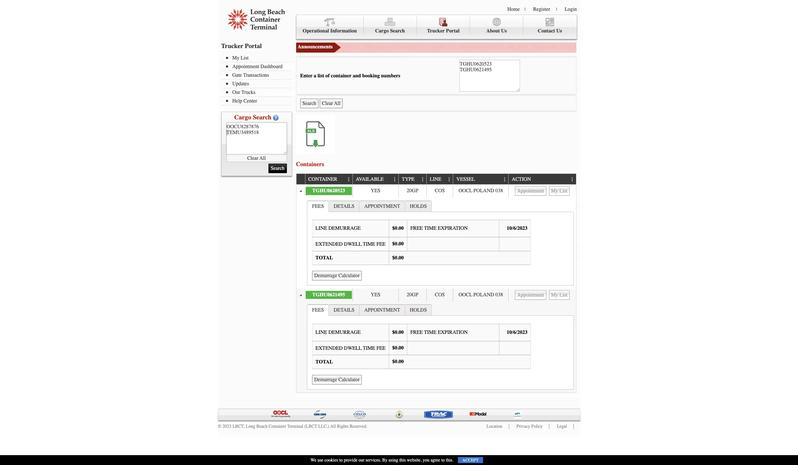 Task type: vqa. For each thing, say whether or not it's contained in the screenshot.
Terminals
no



Task type: describe. For each thing, give the bounding box(es) containing it.
operational
[[303, 28, 329, 34]]

further
[[648, 43, 664, 50]]

line for second appointment tab from the bottom of the page
[[316, 226, 327, 231]]

vessel link
[[457, 174, 478, 184]]

my list appointment dashboard gate transactions updates our trucks help center
[[232, 55, 283, 104]]

list
[[318, 73, 324, 79]]

5 $0.00 from the top
[[393, 345, 404, 351]]

line demurrage for details tab for second appointment tab from the bottom of the page
[[316, 226, 361, 231]]

our
[[232, 90, 240, 95]]

edit column settings image for vessel
[[503, 177, 508, 182]]

operational information
[[303, 28, 357, 34]]

1 horizontal spatial to
[[442, 458, 445, 463]]

1 appointment tab from the top
[[359, 201, 405, 212]]

shift.
[[518, 43, 530, 50]]

privacy
[[517, 424, 531, 430]]

line demurrage for details tab for second appointment tab from the top
[[316, 330, 361, 336]]

details tab for second appointment tab from the bottom of the page
[[329, 201, 360, 212]]

my list link
[[226, 55, 291, 61]]

accept button
[[458, 458, 483, 464]]

tghu0620523 cell
[[305, 185, 353, 198]]

will
[[388, 43, 397, 50]]

refer
[[548, 43, 559, 50]]

1 for from the left
[[640, 43, 647, 50]]

2 for from the left
[[693, 43, 700, 50]]

1 vertical spatial trucker
[[221, 42, 243, 50]]

available link
[[356, 174, 387, 184]]

cos for tghu0621495
[[435, 292, 445, 298]]

appointment
[[232, 64, 259, 69]]

20gp cell for tghu0620523
[[399, 185, 427, 198]]

dwell for second appointment tab from the top
[[344, 346, 362, 351]]

use
[[318, 458, 324, 463]]

extended dwell time fee for second appointment tab from the bottom of the page
[[316, 241, 386, 247]]

3 $0.00 from the top
[[393, 255, 404, 261]]

yes cell for tghu0620523
[[353, 185, 399, 198]]

holds for second appointment tab from the bottom of the page
[[410, 204, 427, 209]]

expiration for second appointment tab from the top
[[438, 330, 468, 336]]

row containing tghu0621495
[[297, 289, 576, 302]]

using
[[389, 458, 398, 463]]

1 vertical spatial portal
[[245, 42, 262, 50]]

services.
[[366, 458, 381, 463]]

details
[[676, 43, 691, 50]]

contact
[[538, 28, 556, 34]]

oocl poland 038 cell for tghu0621495
[[453, 289, 509, 302]]

10/1/23 the gate will be closed october 5th, 7th and october 8th, 2nd shift. please refer to the truck gate hours web page for further gate details for the week.
[[343, 43, 723, 50]]

location link
[[487, 424, 503, 430]]

appointment for details tab for second appointment tab from the bottom of the page
[[364, 204, 400, 209]]

fee for details tab for second appointment tab from the top
[[377, 346, 386, 351]]

cookies
[[325, 458, 338, 463]]

yes for tghu0621495
[[371, 292, 381, 298]]

cargo search inside menu bar
[[375, 28, 405, 34]]

5th,
[[449, 43, 458, 50]]

1 | from the left
[[525, 7, 526, 12]]

2 horizontal spatial to
[[560, 43, 565, 50]]

search inside 'cargo search' link
[[390, 28, 405, 34]]

containers
[[296, 161, 324, 168]]

fee for details tab for second appointment tab from the bottom of the page
[[377, 241, 386, 247]]

appointment dashboard link
[[226, 64, 291, 69]]

about
[[487, 28, 500, 34]]

2nd
[[508, 43, 516, 50]]

website,
[[407, 458, 422, 463]]

we use cookies to provide our services. by using this website, you agree to this.
[[311, 458, 454, 463]]

oocl poland 038 cell for tghu0620523
[[453, 185, 509, 198]]

gate
[[665, 43, 675, 50]]

cell for tghu0621495
[[509, 289, 576, 302]]

0 horizontal spatial to
[[340, 458, 343, 463]]

clear
[[247, 155, 258, 161]]

gate transactions link
[[226, 72, 291, 78]]

location
[[487, 424, 503, 430]]

1 october from the left
[[429, 43, 447, 50]]

10/1/23
[[343, 43, 361, 50]]

2 $0.00 from the top
[[393, 241, 404, 247]]

2 | from the left
[[557, 7, 557, 12]]

20gp for tghu0621495
[[407, 292, 419, 298]]

1 tab list from the top
[[306, 199, 576, 287]]

portal inside the trucker portal link
[[446, 28, 460, 34]]

line link
[[430, 174, 445, 184]]

cargo search link
[[364, 17, 417, 35]]

dwell for second appointment tab from the bottom of the page
[[344, 241, 362, 247]]

trucker portal inside menu bar
[[427, 28, 460, 34]]

container
[[269, 424, 286, 430]]

login link
[[565, 6, 577, 12]]

closed
[[405, 43, 428, 50]]

type
[[402, 177, 415, 182]]

beach
[[257, 424, 268, 430]]

menu bar containing operational information
[[296, 15, 577, 39]]

about us link
[[470, 17, 524, 35]]

tghu0621495
[[312, 292, 345, 298]]

login
[[565, 6, 577, 12]]

legal link
[[557, 424, 567, 430]]

2 october from the left
[[478, 43, 496, 50]]

our trucks link
[[226, 90, 291, 95]]

edit column settings image for line
[[447, 177, 452, 182]]

container column header
[[305, 174, 353, 185]]

policy
[[532, 424, 543, 430]]

oocl poland 038 for tghu0620523
[[459, 188, 503, 194]]

10/6/2023 for 1st tab list from the bottom of the page
[[507, 330, 528, 336]]

transactions
[[243, 72, 269, 78]]

contact us
[[538, 28, 562, 34]]

web
[[617, 43, 627, 50]]

contact us link
[[524, 17, 577, 35]]

1 the from the left
[[566, 43, 573, 50]]

a
[[314, 73, 317, 79]]

updates
[[232, 81, 249, 87]]

my
[[232, 55, 240, 61]]

agree
[[431, 458, 440, 463]]

the
[[365, 43, 374, 50]]

1 vertical spatial all
[[331, 424, 336, 430]]

1 horizontal spatial gate
[[376, 43, 387, 50]]

038 for tghu0620523
[[496, 188, 503, 194]]

numbers
[[381, 73, 401, 79]]

1 vertical spatial cargo
[[234, 114, 251, 121]]

dashboard
[[261, 64, 283, 69]]

help
[[232, 98, 242, 104]]

details for second appointment tab from the bottom of the page
[[334, 204, 355, 209]]

2 tab list from the top
[[306, 303, 576, 392]]

legal
[[557, 424, 567, 430]]

center
[[244, 98, 257, 104]]

action
[[512, 177, 531, 182]]

extended for fees tab corresponding to details tab for second appointment tab from the bottom of the page
[[316, 241, 343, 247]]

this.
[[446, 458, 454, 463]]

vessel
[[457, 177, 475, 182]]

edit column settings image for action
[[570, 177, 575, 182]]

total for details tab for second appointment tab from the bottom of the page
[[316, 255, 333, 261]]

be
[[398, 43, 404, 50]]

8th,
[[498, 43, 506, 50]]

tree grid containing container
[[297, 174, 576, 393]]

1 $0.00 from the top
[[393, 226, 404, 231]]

holds tab for second appointment tab from the top
[[405, 305, 432, 316]]

©
[[218, 424, 222, 430]]

tghu0621495 cell
[[305, 289, 353, 302]]

free for second appointment tab from the bottom of the page
[[411, 226, 423, 231]]

operational information link
[[297, 17, 364, 35]]

list
[[241, 55, 249, 61]]

reserved.
[[350, 424, 368, 430]]



Task type: locate. For each thing, give the bounding box(es) containing it.
1 horizontal spatial |
[[557, 7, 557, 12]]

0 vertical spatial fee
[[377, 241, 386, 247]]

2 free from the top
[[411, 330, 423, 336]]

0 horizontal spatial cargo search
[[234, 114, 272, 121]]

2 oocl poland 038 from the top
[[459, 292, 503, 298]]

gate right 'truck'
[[589, 43, 600, 50]]

trucker portal
[[427, 28, 460, 34], [221, 42, 262, 50]]

cargo search
[[375, 28, 405, 34], [234, 114, 272, 121]]

0 vertical spatial 10/6/2023
[[507, 226, 528, 231]]

2 the from the left
[[701, 43, 708, 50]]

1 vertical spatial poland
[[474, 292, 495, 298]]

2 row from the top
[[297, 185, 576, 198]]

Enter container numbers and/ or booking numbers.  text field
[[226, 123, 287, 155]]

0 horizontal spatial menu bar
[[221, 54, 295, 105]]

1 horizontal spatial cargo
[[375, 28, 389, 34]]

vessel column header
[[453, 174, 509, 185]]

row containing tghu0620523
[[297, 185, 576, 198]]

1 free time expiration from the top
[[411, 226, 468, 231]]

privacy policy link
[[517, 424, 543, 430]]

0 vertical spatial details
[[334, 204, 355, 209]]

poland for tghu0620523
[[474, 188, 495, 194]]

1 horizontal spatial search
[[390, 28, 405, 34]]

Enter container numbers and/ or booking numbers. Press ESC to reset input box text field
[[460, 60, 520, 92]]

0 horizontal spatial the
[[566, 43, 573, 50]]

1 vertical spatial and
[[353, 73, 361, 79]]

1 vertical spatial extended
[[316, 346, 343, 351]]

menu bar
[[296, 15, 577, 39], [221, 54, 295, 105]]

search up be
[[390, 28, 405, 34]]

1 vertical spatial cos
[[435, 292, 445, 298]]

1 vertical spatial tab list
[[306, 303, 576, 392]]

trucker portal up 'list'
[[221, 42, 262, 50]]

container link
[[309, 174, 341, 184]]

cargo down help
[[234, 114, 251, 121]]

edit column settings image inside vessel 'column header'
[[503, 177, 508, 182]]

cos cell
[[427, 185, 453, 198], [427, 289, 453, 302]]

0 horizontal spatial and
[[353, 73, 361, 79]]

edit column settings image inside container column header
[[347, 177, 352, 182]]

0 vertical spatial cargo search
[[375, 28, 405, 34]]

0 vertical spatial and
[[468, 43, 476, 50]]

1 10/6/2023 from the top
[[507, 226, 528, 231]]

0 vertical spatial line demurrage
[[316, 226, 361, 231]]

2 yes cell from the top
[[353, 289, 399, 302]]

0 vertical spatial demurrage
[[329, 226, 361, 231]]

0 vertical spatial oocl
[[459, 188, 473, 194]]

all right clear
[[260, 155, 266, 161]]

| left login
[[557, 7, 557, 12]]

line for second appointment tab from the top
[[316, 330, 327, 336]]

1 appointment from the top
[[364, 204, 400, 209]]

to right "refer"
[[560, 43, 565, 50]]

0 vertical spatial expiration
[[438, 226, 468, 231]]

about us
[[487, 28, 507, 34]]

fees tab for details tab for second appointment tab from the top
[[307, 305, 329, 316]]

0 horizontal spatial us
[[501, 28, 507, 34]]

1 vertical spatial cell
[[509, 289, 576, 302]]

1 vertical spatial 20gp cell
[[399, 289, 427, 302]]

7th
[[459, 43, 466, 50]]

0 vertical spatial extended
[[316, 241, 343, 247]]

holds
[[410, 204, 427, 209], [410, 308, 427, 313]]

1 oocl poland 038 cell from the top
[[453, 185, 509, 198]]

cos cell for tghu0621495
[[427, 289, 453, 302]]

0 vertical spatial fees tab
[[307, 201, 329, 212]]

oocl poland 038 cell
[[453, 185, 509, 198], [453, 289, 509, 302]]

trucker up my
[[221, 42, 243, 50]]

oocl for tghu0621495
[[459, 292, 473, 298]]

line inside column header
[[430, 177, 442, 182]]

1 vertical spatial oocl poland 038 cell
[[453, 289, 509, 302]]

1 fees tab from the top
[[307, 201, 329, 212]]

0 vertical spatial appointment tab
[[359, 201, 405, 212]]

cargo search up will
[[375, 28, 405, 34]]

cos for tghu0620523
[[435, 188, 445, 194]]

and right 7th
[[468, 43, 476, 50]]

fee
[[377, 241, 386, 247], [377, 346, 386, 351]]

0 horizontal spatial gate
[[232, 72, 242, 78]]

0 vertical spatial 20gp
[[407, 188, 419, 194]]

2 us from the left
[[557, 28, 562, 34]]

fees tab down tghu0621495 cell
[[307, 305, 329, 316]]

this
[[400, 458, 406, 463]]

2 fee from the top
[[377, 346, 386, 351]]

search down help center link
[[253, 114, 272, 121]]

2 line demurrage from the top
[[316, 330, 361, 336]]

you
[[423, 458, 430, 463]]

trucker up closed
[[427, 28, 445, 34]]

register
[[534, 6, 551, 12]]

hours
[[602, 43, 616, 50]]

yes
[[371, 188, 381, 194], [371, 292, 381, 298]]

1 edit column settings image from the left
[[393, 177, 398, 182]]

truck
[[574, 43, 588, 50]]

edit column settings image for container
[[347, 177, 352, 182]]

row
[[297, 174, 576, 185], [297, 185, 576, 198], [297, 289, 576, 302]]

1 vertical spatial appointment
[[364, 308, 400, 313]]

details tab
[[329, 201, 360, 212], [329, 305, 360, 316]]

2 oocl poland 038 cell from the top
[[453, 289, 509, 302]]

0 vertical spatial all
[[260, 155, 266, 161]]

edit column settings image right type link
[[421, 177, 426, 182]]

details for second appointment tab from the top
[[334, 308, 355, 313]]

2 poland from the top
[[474, 292, 495, 298]]

row group
[[297, 185, 576, 393]]

1 holds from the top
[[410, 204, 427, 209]]

container
[[309, 177, 338, 182]]

to right cookies on the bottom of the page
[[340, 458, 343, 463]]

1 vertical spatial 038
[[496, 292, 503, 298]]

2 appointment from the top
[[364, 308, 400, 313]]

2 appointment tab from the top
[[359, 305, 405, 316]]

time
[[424, 226, 437, 231], [363, 241, 376, 247], [424, 330, 437, 336], [363, 346, 376, 351]]

llc.)
[[319, 424, 330, 430]]

2 total from the top
[[316, 360, 333, 365]]

1 vertical spatial yes
[[371, 292, 381, 298]]

details down tghu0620523 cell
[[334, 204, 355, 209]]

gate inside my list appointment dashboard gate transactions updates our trucks help center
[[232, 72, 242, 78]]

information
[[331, 28, 357, 34]]

2 holds tab from the top
[[405, 305, 432, 316]]

4 $0.00 from the top
[[393, 330, 404, 336]]

0 vertical spatial free time expiration
[[411, 226, 468, 231]]

0 vertical spatial 20gp cell
[[399, 185, 427, 198]]

0 vertical spatial yes
[[371, 188, 381, 194]]

1 holds tab from the top
[[405, 201, 432, 212]]

6 $0.00 from the top
[[393, 359, 404, 365]]

1 vertical spatial oocl
[[459, 292, 473, 298]]

1 vertical spatial search
[[253, 114, 272, 121]]

2 edit column settings image from the left
[[447, 177, 452, 182]]

1 20gp from the top
[[407, 188, 419, 194]]

home
[[508, 6, 520, 12]]

2 demurrage from the top
[[329, 330, 361, 336]]

1 horizontal spatial october
[[478, 43, 496, 50]]

register link
[[534, 6, 551, 12]]

details tab for second appointment tab from the top
[[329, 305, 360, 316]]

0 vertical spatial cos
[[435, 188, 445, 194]]

free
[[411, 226, 423, 231], [411, 330, 423, 336]]

fees tab for details tab for second appointment tab from the bottom of the page
[[307, 201, 329, 212]]

0 vertical spatial portal
[[446, 28, 460, 34]]

page
[[628, 43, 639, 50]]

oocl poland 038
[[459, 188, 503, 194], [459, 292, 503, 298]]

1 extended from the top
[[316, 241, 343, 247]]

1 dwell from the top
[[344, 241, 362, 247]]

0 vertical spatial poland
[[474, 188, 495, 194]]

extended for fees tab associated with details tab for second appointment tab from the top
[[316, 346, 343, 351]]

for right page
[[640, 43, 647, 50]]

free for second appointment tab from the top
[[411, 330, 423, 336]]

2 extended dwell time fee from the top
[[316, 346, 386, 351]]

0 vertical spatial trucker portal
[[427, 28, 460, 34]]

edit column settings image inside action 'column header'
[[570, 177, 575, 182]]

we
[[311, 458, 317, 463]]

3 row from the top
[[297, 289, 576, 302]]

october left 5th,
[[429, 43, 447, 50]]

1 yes from the top
[[371, 188, 381, 194]]

yes cell for tghu0621495
[[353, 289, 399, 302]]

2 dwell from the top
[[344, 346, 362, 351]]

the left 'truck'
[[566, 43, 573, 50]]

edit column settings image left type
[[393, 177, 398, 182]]

20gp cell for tghu0621495
[[399, 289, 427, 302]]

2 expiration from the top
[[438, 330, 468, 336]]

cos
[[435, 188, 445, 194], [435, 292, 445, 298]]

None submit
[[300, 99, 319, 108], [269, 164, 287, 173], [300, 99, 319, 108], [269, 164, 287, 173]]

holds for second appointment tab from the top
[[410, 308, 427, 313]]

2 free time expiration from the top
[[411, 330, 468, 336]]

clear all button
[[226, 155, 287, 162]]

2 fees from the top
[[312, 308, 324, 313]]

0 vertical spatial total
[[316, 255, 333, 261]]

fees for details tab for second appointment tab from the bottom of the page
[[312, 204, 324, 209]]

us right about
[[501, 28, 507, 34]]

free time expiration for holds tab related to second appointment tab from the top
[[411, 330, 468, 336]]

oocl poland 038 for tghu0621495
[[459, 292, 503, 298]]

1 line demurrage from the top
[[316, 226, 361, 231]]

appointment for details tab for second appointment tab from the top
[[364, 308, 400, 313]]

edit column settings image
[[393, 177, 398, 182], [421, 177, 426, 182]]

1 yes cell from the top
[[353, 185, 399, 198]]

fees tab down tghu0620523 cell
[[307, 201, 329, 212]]

2 cos from the top
[[435, 292, 445, 298]]

extended
[[316, 241, 343, 247], [316, 346, 343, 351]]

trucker inside menu bar
[[427, 28, 445, 34]]

1 oocl poland 038 from the top
[[459, 188, 503, 194]]

2 cos cell from the top
[[427, 289, 453, 302]]

us inside "link"
[[557, 28, 562, 34]]

0 vertical spatial menu bar
[[296, 15, 577, 39]]

2 horizontal spatial gate
[[589, 43, 600, 50]]

2 details from the top
[[334, 308, 355, 313]]

updates link
[[226, 81, 291, 87]]

line column header
[[427, 174, 453, 185]]

fees down tghu0621495 cell
[[312, 308, 324, 313]]

1 cos cell from the top
[[427, 185, 453, 198]]

038 for tghu0621495
[[496, 292, 503, 298]]

1 vertical spatial line
[[316, 226, 327, 231]]

1 cos from the top
[[435, 188, 445, 194]]

demurrage for second appointment tab from the top
[[329, 330, 361, 336]]

the left week.
[[701, 43, 708, 50]]

2 038 from the top
[[496, 292, 503, 298]]

home link
[[508, 6, 520, 12]]

details tab down tghu0620523 cell
[[329, 201, 360, 212]]

0 horizontal spatial trucker portal
[[221, 42, 262, 50]]

0 horizontal spatial edit column settings image
[[393, 177, 398, 182]]

1 cell from the top
[[509, 185, 576, 198]]

1 details from the top
[[334, 204, 355, 209]]

dwell
[[344, 241, 362, 247], [344, 346, 362, 351]]

type column header
[[399, 174, 427, 185]]

portal up 5th,
[[446, 28, 460, 34]]

us for about us
[[501, 28, 507, 34]]

trucks
[[242, 90, 256, 95]]

edit column settings image for available
[[393, 177, 398, 182]]

by
[[382, 458, 388, 463]]

to left this.
[[442, 458, 445, 463]]

1 vertical spatial cos cell
[[427, 289, 453, 302]]

None button
[[320, 99, 343, 108], [515, 186, 547, 196], [549, 186, 570, 196], [312, 271, 362, 281], [515, 291, 547, 300], [549, 291, 570, 300], [312, 375, 362, 385], [320, 99, 343, 108], [515, 186, 547, 196], [549, 186, 570, 196], [312, 271, 362, 281], [515, 291, 547, 300], [549, 291, 570, 300], [312, 375, 362, 385]]

fees
[[312, 204, 324, 209], [312, 308, 324, 313]]

search
[[390, 28, 405, 34], [253, 114, 272, 121]]

edit column settings image for type
[[421, 177, 426, 182]]

poland for tghu0621495
[[474, 292, 495, 298]]

gate up updates
[[232, 72, 242, 78]]

container
[[331, 73, 352, 79]]

1 vertical spatial holds
[[410, 308, 427, 313]]

0 vertical spatial holds
[[410, 204, 427, 209]]

1 row from the top
[[297, 174, 576, 185]]

booking
[[363, 73, 380, 79]]

1 fee from the top
[[377, 241, 386, 247]]

free time expiration for holds tab related to second appointment tab from the bottom of the page
[[411, 226, 468, 231]]

0 vertical spatial extended dwell time fee
[[316, 241, 386, 247]]

1 vertical spatial extended dwell time fee
[[316, 346, 386, 351]]

1 vertical spatial fees
[[312, 308, 324, 313]]

yes cell
[[353, 185, 399, 198], [353, 289, 399, 302]]

october left 8th,
[[478, 43, 496, 50]]

0 vertical spatial appointment
[[364, 204, 400, 209]]

2 vertical spatial line
[[316, 330, 327, 336]]

edit column settings image inside line column header
[[447, 177, 452, 182]]

help center link
[[226, 98, 291, 104]]

enter
[[300, 73, 313, 79]]

details
[[334, 204, 355, 209], [334, 308, 355, 313]]

row group containing tghu0620523
[[297, 185, 576, 393]]

1 oocl from the top
[[459, 188, 473, 194]]

trucker portal up 5th,
[[427, 28, 460, 34]]

available
[[356, 177, 384, 182]]

1 horizontal spatial us
[[557, 28, 562, 34]]

0 vertical spatial yes cell
[[353, 185, 399, 198]]

details down tghu0621495 cell
[[334, 308, 355, 313]]

details tab down tghu0621495 cell
[[329, 305, 360, 316]]

1 vertical spatial 10/6/2023
[[507, 330, 528, 336]]

0 horizontal spatial portal
[[245, 42, 262, 50]]

total
[[316, 255, 333, 261], [316, 360, 333, 365]]

and left 'booking'
[[353, 73, 361, 79]]

appointment tab
[[359, 201, 405, 212], [359, 305, 405, 316]]

fees tab
[[307, 201, 329, 212], [307, 305, 329, 316]]

of
[[326, 73, 330, 79]]

expiration
[[438, 226, 468, 231], [438, 330, 468, 336]]

2 holds from the top
[[410, 308, 427, 313]]

our
[[359, 458, 365, 463]]

cell for tghu0620523
[[509, 185, 576, 198]]

fees down tghu0620523 cell
[[312, 204, 324, 209]]

1 total from the top
[[316, 255, 333, 261]]

1 horizontal spatial trucker portal
[[427, 28, 460, 34]]

edit column settings image
[[347, 177, 352, 182], [447, 177, 452, 182], [503, 177, 508, 182], [570, 177, 575, 182]]

2 yes from the top
[[371, 292, 381, 298]]

0 vertical spatial cell
[[509, 185, 576, 198]]

accept
[[463, 458, 479, 463]]

long
[[246, 424, 255, 430]]

1 edit column settings image from the left
[[347, 177, 352, 182]]

edit column settings image inside the type column header
[[421, 177, 426, 182]]

provide
[[344, 458, 358, 463]]

trucker
[[427, 28, 445, 34], [221, 42, 243, 50]]

row containing container
[[297, 174, 576, 185]]

holds tab for second appointment tab from the bottom of the page
[[405, 201, 432, 212]]

total for details tab for second appointment tab from the top
[[316, 360, 333, 365]]

cargo up will
[[375, 28, 389, 34]]

1 vertical spatial line demurrage
[[316, 330, 361, 336]]

available column header
[[353, 174, 399, 185]]

action column header
[[509, 174, 576, 185]]

1 vertical spatial total
[[316, 360, 333, 365]]

extended dwell time fee for second appointment tab from the top
[[316, 346, 386, 351]]

1 expiration from the top
[[438, 226, 468, 231]]

1 vertical spatial cargo search
[[234, 114, 272, 121]]

1 poland from the top
[[474, 188, 495, 194]]

holds tab
[[405, 201, 432, 212], [405, 305, 432, 316]]

demurrage for second appointment tab from the bottom of the page
[[329, 226, 361, 231]]

1 us from the left
[[501, 28, 507, 34]]

0 horizontal spatial october
[[429, 43, 447, 50]]

1 vertical spatial trucker portal
[[221, 42, 262, 50]]

us for contact us
[[557, 28, 562, 34]]

2 20gp cell from the top
[[399, 289, 427, 302]]

tab list
[[306, 199, 576, 287], [306, 303, 576, 392]]

1 vertical spatial demurrage
[[329, 330, 361, 336]]

2 extended from the top
[[316, 346, 343, 351]]

edit column settings image inside available column header
[[393, 177, 398, 182]]

0 vertical spatial details tab
[[329, 201, 360, 212]]

1 vertical spatial free
[[411, 330, 423, 336]]

menu bar containing my list
[[221, 54, 295, 105]]

tree grid
[[297, 174, 576, 393]]

cargo search down center
[[234, 114, 272, 121]]

privacy policy
[[517, 424, 543, 430]]

for right the details
[[693, 43, 700, 50]]

2 fees tab from the top
[[307, 305, 329, 316]]

fees for details tab for second appointment tab from the top
[[312, 308, 324, 313]]

2 edit column settings image from the left
[[421, 177, 426, 182]]

1 horizontal spatial edit column settings image
[[421, 177, 426, 182]]

oocl for tghu0620523
[[459, 188, 473, 194]]

1 vertical spatial oocl poland 038
[[459, 292, 503, 298]]

portal up my list link
[[245, 42, 262, 50]]

1 demurrage from the top
[[329, 226, 361, 231]]

1 vertical spatial expiration
[[438, 330, 468, 336]]

0 vertical spatial tab list
[[306, 199, 576, 287]]

1 horizontal spatial and
[[468, 43, 476, 50]]

3 edit column settings image from the left
[[503, 177, 508, 182]]

0 horizontal spatial all
[[260, 155, 266, 161]]

1 horizontal spatial the
[[701, 43, 708, 50]]

0 vertical spatial search
[[390, 28, 405, 34]]

0 vertical spatial cargo
[[375, 28, 389, 34]]

1 extended dwell time fee from the top
[[316, 241, 386, 247]]

2 cell from the top
[[509, 289, 576, 302]]

2 oocl from the top
[[459, 292, 473, 298]]

1 horizontal spatial all
[[331, 424, 336, 430]]

clear all
[[247, 155, 266, 161]]

1 free from the top
[[411, 226, 423, 231]]

20gp for tghu0620523
[[407, 188, 419, 194]]

20gp cell
[[399, 185, 427, 198], [399, 289, 427, 302]]

lbct,
[[233, 424, 245, 430]]

0 horizontal spatial search
[[253, 114, 272, 121]]

week.
[[709, 43, 723, 50]]

0 horizontal spatial |
[[525, 7, 526, 12]]

1 vertical spatial details tab
[[329, 305, 360, 316]]

oocl
[[459, 188, 473, 194], [459, 292, 473, 298]]

| right home link
[[525, 7, 526, 12]]

cell
[[509, 185, 576, 198], [509, 289, 576, 302]]

1 horizontal spatial cargo search
[[375, 28, 405, 34]]

all right llc.)
[[331, 424, 336, 430]]

1 038 from the top
[[496, 188, 503, 194]]

october
[[429, 43, 447, 50], [478, 43, 496, 50]]

rights
[[337, 424, 349, 430]]

announcements
[[298, 44, 333, 50]]

2 10/6/2023 from the top
[[507, 330, 528, 336]]

us right contact
[[557, 28, 562, 34]]

1 vertical spatial menu bar
[[221, 54, 295, 105]]

tghu0620523
[[312, 188, 345, 194]]

2 details tab from the top
[[329, 305, 360, 316]]

0 horizontal spatial cargo
[[234, 114, 251, 121]]

us inside "link"
[[501, 28, 507, 34]]

cargo inside menu bar
[[375, 28, 389, 34]]

2 20gp from the top
[[407, 292, 419, 298]]

expiration for second appointment tab from the bottom of the page
[[438, 226, 468, 231]]

1 vertical spatial 20gp
[[407, 292, 419, 298]]

1 horizontal spatial trucker
[[427, 28, 445, 34]]

10/6/2023
[[507, 226, 528, 231], [507, 330, 528, 336]]

1 details tab from the top
[[329, 201, 360, 212]]

20gp
[[407, 188, 419, 194], [407, 292, 419, 298]]

1 fees from the top
[[312, 204, 324, 209]]

yes for tghu0620523
[[371, 188, 381, 194]]

gate right "the"
[[376, 43, 387, 50]]

action link
[[512, 174, 534, 184]]

appointment
[[364, 204, 400, 209], [364, 308, 400, 313]]

us
[[501, 28, 507, 34], [557, 28, 562, 34]]

all inside button
[[260, 155, 266, 161]]

2023
[[223, 424, 232, 430]]

0 vertical spatial free
[[411, 226, 423, 231]]

1 20gp cell from the top
[[399, 185, 427, 198]]

1 horizontal spatial portal
[[446, 28, 460, 34]]

trucker portal link
[[417, 17, 470, 35]]

1 vertical spatial details
[[334, 308, 355, 313]]

10/6/2023 for 1st tab list from the top
[[507, 226, 528, 231]]

cos cell for tghu0620523
[[427, 185, 453, 198]]

1 vertical spatial free time expiration
[[411, 330, 468, 336]]

0 horizontal spatial trucker
[[221, 42, 243, 50]]

line
[[430, 177, 442, 182], [316, 226, 327, 231], [316, 330, 327, 336]]

4 edit column settings image from the left
[[570, 177, 575, 182]]



